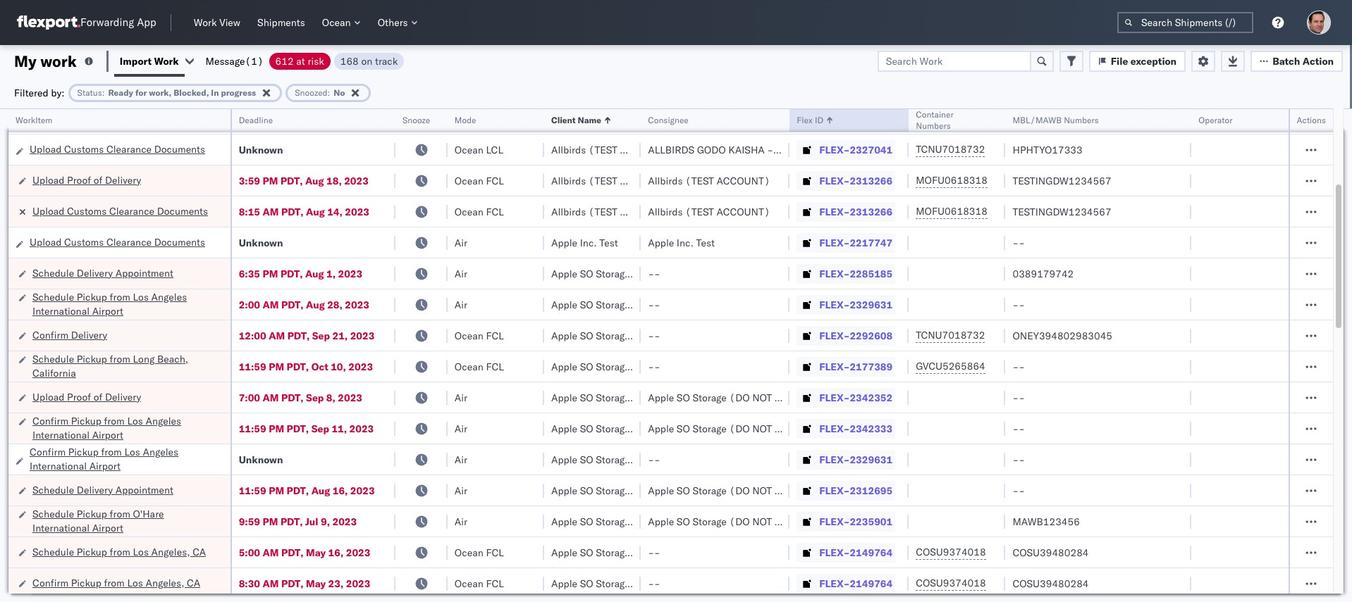 Task type: describe. For each thing, give the bounding box(es) containing it.
airport for "schedule pickup from los angeles international airport" link
[[92, 305, 123, 318]]

2 test from the left
[[696, 237, 715, 249]]

appointment for 2nd schedule delivery appointment link from the bottom of the page
[[115, 267, 173, 280]]

confirm pickup from los angeles, ca link
[[32, 576, 200, 590]]

resize handle column header for container numbers
[[989, 109, 1006, 603]]

proof for 7:00 am pdt, sep 8, 2023
[[67, 391, 91, 404]]

pdt, for 11:59 pm pdt, oct 10, 2023
[[287, 361, 309, 373]]

angeles, for confirm pickup from los angeles, ca
[[146, 577, 184, 590]]

8,
[[326, 392, 335, 404]]

consignee
[[648, 115, 689, 125]]

work,
[[149, 87, 171, 98]]

21,
[[332, 330, 348, 342]]

11:59 pm pdt, sep 11, 2023
[[239, 423, 374, 435]]

mbl/mawb numbers
[[1013, 115, 1099, 125]]

confirm delivery for unknown
[[30, 112, 104, 124]]

flex-2149764 for 8:30 am pdt, may 23, 2023
[[819, 578, 893, 590]]

2327041
[[850, 143, 893, 156]]

18,
[[326, 174, 342, 187]]

risk
[[308, 55, 324, 67]]

1 schedule delivery appointment button from the top
[[32, 266, 173, 282]]

batch action button
[[1251, 50, 1343, 72]]

status
[[77, 87, 102, 98]]

exception
[[1130, 55, 1177, 67]]

10 resize handle column header from the left
[[1271, 109, 1288, 603]]

5:00
[[239, 547, 260, 559]]

angeles for 11:59
[[146, 415, 181, 428]]

1 horizontal spatial work
[[194, 16, 217, 29]]

1 inc. from the left
[[580, 237, 597, 249]]

23,
[[328, 578, 344, 590]]

airport inside schedule pickup from o'hare international airport
[[92, 522, 123, 535]]

apple so storage (do not use) for 7:00 am pdt, sep 8, 2023
[[551, 392, 703, 404]]

16 flex- from the top
[[819, 578, 850, 590]]

16, for may
[[328, 547, 344, 559]]

ocean fcl for 11:59 pm pdt, oct 10, 2023
[[455, 361, 504, 373]]

2 vertical spatial angeles
[[143, 446, 178, 459]]

import work
[[120, 55, 179, 67]]

for
[[135, 87, 147, 98]]

28,
[[327, 299, 342, 311]]

schedule pickup from los angeles, ca button
[[32, 545, 206, 561]]

from up schedule pickup from o'hare international airport link in the left bottom of the page
[[101, 446, 122, 459]]

mode button
[[447, 112, 530, 126]]

los down "schedule pickup from o'hare international airport" button
[[133, 546, 149, 559]]

confirm pickup from los angeles, ca button
[[32, 576, 200, 592]]

flex-2285185
[[819, 268, 893, 280]]

11:59 pm pdt, oct 10, 2023
[[239, 361, 373, 373]]

11:59 pm pdt, aug 16, 2023
[[239, 485, 375, 497]]

not for 7:00 am pdt, sep 8, 2023
[[656, 392, 675, 404]]

storage for 12:00 am pdt, sep 21, 2023
[[596, 330, 630, 342]]

sep for 11,
[[311, 423, 329, 435]]

airport for topmost the confirm pickup from los angeles international airport link
[[92, 429, 123, 442]]

from for 11:59 pm pdt, sep 11, 2023
[[104, 415, 125, 428]]

international down california
[[32, 429, 90, 442]]

2023 for 2:00 am pdt, aug 28, 2023
[[345, 299, 369, 311]]

unknown for upload customs clearance documents
[[239, 237, 283, 249]]

2292608
[[850, 330, 893, 342]]

resize handle column header for client name
[[624, 109, 641, 603]]

message (1)
[[206, 55, 263, 67]]

air for 1,
[[455, 268, 467, 280]]

4 schedule from the top
[[32, 484, 74, 497]]

2023 for 11:59 pm pdt, oct 10, 2023
[[348, 361, 373, 373]]

ocean for 10,
[[455, 361, 483, 373]]

1,
[[326, 268, 336, 280]]

not for 2:00 am pdt, aug 28, 2023
[[656, 299, 675, 311]]

2023 for 7:00 am pdt, sep 8, 2023
[[338, 392, 362, 404]]

ocean fcl for 5:00 am pdt, may 16, 2023
[[455, 547, 504, 559]]

my
[[14, 51, 37, 71]]

3 flex- from the top
[[819, 174, 850, 187]]

pm for 6:35 pm pdt, aug 1, 2023
[[263, 268, 278, 280]]

storage for 11:59 pm pdt, oct 10, 2023
[[596, 361, 630, 373]]

2023 for 3:59 pm pdt, aug 18, 2023
[[344, 174, 369, 187]]

12:00
[[239, 330, 266, 342]]

long
[[133, 353, 155, 366]]

air for 8,
[[455, 392, 467, 404]]

pdt, for 7:00 am pdt, sep 8, 2023
[[281, 392, 304, 404]]

4 flex- from the top
[[819, 205, 850, 218]]

Search Shipments (/) text field
[[1117, 12, 1253, 33]]

actions
[[1297, 115, 1326, 125]]

delivery down 'schedule pickup from long beach, california' button
[[105, 391, 141, 404]]

may for 16,
[[306, 547, 326, 559]]

ac for ac ram co
[[648, 112, 661, 125]]

on
[[361, 55, 372, 67]]

confirm delivery button for 12:00 am pdt, sep 21, 2023
[[32, 328, 107, 344]]

use) for 6:35 pm pdt, aug 1, 2023
[[678, 268, 703, 280]]

pdt, for 6:35 pm pdt, aug 1, 2023
[[280, 268, 303, 280]]

storage for 8:30 am pdt, may 23, 2023
[[596, 578, 630, 590]]

confirm delivery link for 12:00 am pdt, sep 21, 2023
[[32, 328, 107, 342]]

flex-2313266 for 8:15 am pdt, aug 14, 2023
[[819, 205, 893, 218]]

batch action
[[1272, 55, 1334, 67]]

2 vertical spatial clearance
[[106, 236, 152, 248]]

cosu39480284 for 5:00 am pdt, may 16, 2023
[[1013, 547, 1089, 559]]

3:59 pm pdt, aug 18, 2023
[[239, 174, 369, 187]]

godo
[[697, 143, 726, 156]]

from for 9:59 pm pdt, jul 9, 2023
[[110, 508, 130, 521]]

2235901
[[850, 516, 893, 528]]

o'hare
[[133, 508, 164, 521]]

schedule pickup from o'hare international airport button
[[32, 507, 212, 537]]

delivery for first schedule delivery appointment button from the top of the page
[[77, 267, 113, 280]]

apple so storage (do not use) for 9:59 pm pdt, jul 9, 2023
[[551, 516, 703, 528]]

2342333
[[850, 423, 893, 435]]

2137311
[[850, 112, 893, 125]]

container
[[916, 109, 954, 120]]

14,
[[327, 205, 342, 218]]

file exception
[[1111, 55, 1177, 67]]

fcl for 11:59 pm pdt, oct 10, 2023
[[486, 361, 504, 373]]

storage for 5:00 am pdt, may 16, 2023
[[596, 547, 630, 559]]

pdt, for 11:59 pm pdt, sep 11, 2023
[[287, 423, 309, 435]]

my work
[[14, 51, 77, 71]]

cosu9374018 for 5:00 am pdt, may 16, 2023
[[916, 546, 986, 559]]

resize handle column header for mbl/mawb numbers
[[1175, 109, 1192, 603]]

resize handle column header for flex id
[[892, 109, 909, 603]]

2177389
[[850, 361, 893, 373]]

flexport. image
[[17, 16, 80, 30]]

2 apple inc. test from the left
[[648, 237, 715, 249]]

0 horizontal spatial work
[[154, 55, 179, 67]]

168 on track
[[340, 55, 398, 67]]

so for 6:35 pm pdt, aug 1, 2023
[[580, 268, 593, 280]]

at
[[296, 55, 305, 67]]

california
[[32, 367, 76, 380]]

1 schedule delivery appointment link from the top
[[32, 266, 173, 280]]

work view link
[[188, 13, 246, 32]]

forwarding
[[80, 16, 134, 29]]

allbirds (test account) for 8:15 am pdt, aug 14, 2023
[[551, 205, 673, 218]]

schedule for international
[[32, 291, 74, 303]]

upload proof of delivery for 7:00
[[32, 391, 141, 404]]

account) for unknown
[[620, 143, 673, 156]]

am for 7:00
[[263, 392, 279, 404]]

0 vertical spatial clearance
[[106, 143, 152, 155]]

aug for 14,
[[306, 205, 325, 218]]

schedule pickup from los angeles, ca
[[32, 546, 206, 559]]

ocean for 16,
[[455, 547, 483, 559]]

operator
[[1199, 115, 1233, 125]]

name
[[578, 115, 601, 125]]

upload proof of delivery link for 3:59 pm pdt, aug 18, 2023
[[32, 173, 141, 187]]

confirm pickup from los angeles, ca
[[32, 577, 200, 590]]

so for 7:00 am pdt, sep 8, 2023
[[580, 392, 593, 404]]

mofu0618318 for 8:15 am pdt, aug 14, 2023
[[916, 205, 988, 218]]

los for 8:30 am pdt, may 23, 2023
[[127, 577, 143, 590]]

others button
[[372, 13, 423, 32]]

airport for the confirm pickup from los angeles international airport link to the bottom
[[89, 460, 121, 473]]

2:00
[[239, 299, 260, 311]]

pm for 11:59 pm pdt, sep 11, 2023
[[269, 423, 284, 435]]

schedule for airport
[[32, 508, 74, 521]]

confirm for ocean lcl
[[30, 112, 66, 124]]

2312695
[[850, 485, 893, 497]]

workitem button
[[8, 112, 216, 126]]

1 apple inc. test from the left
[[551, 237, 618, 249]]

shipments link
[[252, 13, 311, 32]]

not for 11:59 pm pdt, oct 10, 2023
[[656, 361, 675, 373]]

allbirds
[[648, 143, 694, 156]]

2 unknown from the top
[[239, 143, 283, 156]]

flex-2137311
[[819, 112, 893, 125]]

shipments
[[257, 16, 305, 29]]

tcnu7018732 for flex-2327041
[[916, 143, 985, 156]]

apple so storage (do not use) for 11:59 pm pdt, oct 10, 2023
[[551, 361, 703, 373]]

0 vertical spatial upload customs clearance documents link
[[30, 142, 205, 156]]

allbirds godo kaisha - test
[[648, 143, 799, 156]]

1 flex- from the top
[[819, 112, 850, 125]]

so for 11:59 pm pdt, sep 11, 2023
[[580, 423, 593, 435]]

9:59 pm pdt, jul 9, 2023
[[239, 516, 357, 528]]

13 flex- from the top
[[819, 485, 850, 497]]

flex-2327041
[[819, 143, 893, 156]]

client name button
[[544, 112, 627, 126]]

0 vertical spatial confirm pickup from los angeles international airport button
[[32, 414, 212, 444]]

international inside schedule pickup from o'hare international airport
[[32, 522, 90, 535]]

track
[[375, 55, 398, 67]]

beach,
[[157, 353, 188, 366]]

1 schedule from the top
[[32, 267, 74, 280]]

mbl/mawb
[[1013, 115, 1062, 125]]

aug for 1,
[[305, 268, 324, 280]]

air for 28,
[[455, 299, 467, 311]]

am for 5:00
[[263, 547, 279, 559]]

test
[[776, 143, 799, 156]]

co
[[686, 112, 699, 125]]

numbers for mbl/mawb numbers
[[1064, 115, 1099, 125]]

by:
[[51, 86, 65, 99]]

customs for the topmost upload customs clearance documents link
[[64, 143, 104, 155]]

5 flex- from the top
[[819, 237, 850, 249]]

flex-2312695
[[819, 485, 893, 497]]

storage for 9:59 pm pdt, jul 9, 2023
[[596, 516, 630, 528]]

flex
[[797, 115, 813, 125]]

client name
[[551, 115, 601, 125]]

schedule pickup from long beach, california button
[[32, 352, 212, 382]]



Task type: vqa. For each thing, say whether or not it's contained in the screenshot.


Task type: locate. For each thing, give the bounding box(es) containing it.
upload proof of delivery
[[32, 174, 141, 186], [32, 391, 141, 404]]

pdt, for 2:00 am pdt, aug 28, 2023
[[281, 299, 304, 311]]

1 unknown from the top
[[239, 112, 283, 125]]

schedule delivery appointment button
[[32, 266, 173, 282], [32, 483, 173, 499]]

confirm delivery button
[[30, 111, 104, 127], [32, 328, 107, 344]]

612 at risk
[[275, 55, 324, 67]]

import work button
[[120, 55, 179, 67]]

1 vertical spatial confirm pickup from los angeles international airport
[[30, 446, 178, 473]]

pdt, down 5:00 am pdt, may 16, 2023
[[281, 578, 304, 590]]

11 flex- from the top
[[819, 423, 850, 435]]

2 ocean fcl from the top
[[455, 205, 504, 218]]

2023
[[344, 174, 369, 187], [345, 205, 369, 218], [338, 268, 362, 280], [345, 299, 369, 311], [350, 330, 375, 342], [348, 361, 373, 373], [338, 392, 362, 404], [349, 423, 374, 435], [350, 485, 375, 497], [332, 516, 357, 528], [346, 547, 370, 559], [346, 578, 370, 590]]

schedule for ca
[[32, 546, 74, 559]]

work view
[[194, 16, 240, 29]]

2 schedule delivery appointment from the top
[[32, 484, 173, 497]]

am right 2:00
[[263, 299, 279, 311]]

1 resize handle column header from the left
[[213, 109, 230, 603]]

2023 for 8:15 am pdt, aug 14, 2023
[[345, 205, 369, 218]]

unknown down '11:59 pm pdt, sep 11, 2023'
[[239, 454, 283, 466]]

0 vertical spatial work
[[194, 16, 217, 29]]

tcnu7018732 for flex-2292608
[[916, 329, 985, 342]]

flex-2329631 for 2:00 am pdt, aug 28, 2023
[[819, 299, 893, 311]]

testingdw1234567
[[1013, 174, 1111, 187], [1013, 205, 1111, 218]]

12:00 am pdt, sep 21, 2023
[[239, 330, 375, 342]]

unknown up 6:35
[[239, 237, 283, 249]]

0 vertical spatial mofu0618318
[[916, 174, 988, 187]]

1 horizontal spatial test
[[696, 237, 715, 249]]

6 schedule from the top
[[32, 546, 74, 559]]

1 horizontal spatial apple inc. test
[[648, 237, 715, 249]]

pm up 9:59 pm pdt, jul 9, 2023
[[269, 485, 284, 497]]

not for 8:30 am pdt, may 23, 2023
[[656, 578, 675, 590]]

16, up 9:59 pm pdt, jul 9, 2023
[[333, 485, 348, 497]]

ca left 5:00
[[193, 546, 206, 559]]

angeles, down o'hare
[[151, 546, 190, 559]]

upload proof of delivery link down 'schedule pickup from long beach, california'
[[32, 390, 141, 404]]

confirm pickup from los angeles international airport button down 'schedule pickup from long beach, california' button
[[32, 414, 212, 444]]

schedule pickup from long beach, california link
[[32, 352, 212, 380]]

1 vertical spatial tcnu7018732
[[916, 329, 985, 342]]

2 flex-2329631 from the top
[[819, 454, 893, 466]]

work left view
[[194, 16, 217, 29]]

1 vertical spatial upload proof of delivery
[[32, 391, 141, 404]]

0 horizontal spatial apple inc. test
[[551, 237, 618, 249]]

upload proof of delivery down workitem button
[[32, 174, 141, 186]]

from inside "button"
[[104, 577, 125, 590]]

confirm delivery
[[30, 112, 104, 124], [32, 329, 107, 342]]

cosu39480284
[[1013, 547, 1089, 559], [1013, 578, 1089, 590]]

0 horizontal spatial :
[[102, 87, 105, 98]]

pm right 9:59
[[263, 516, 278, 528]]

(test for unknown
[[588, 143, 617, 156]]

12 flex- from the top
[[819, 454, 850, 466]]

1 2313266 from the top
[[850, 174, 893, 187]]

2 cosu9374018 from the top
[[916, 577, 986, 590]]

10 flex- from the top
[[819, 392, 850, 404]]

upload customs clearance documents for the topmost upload customs clearance documents link
[[30, 143, 205, 155]]

10,
[[331, 361, 346, 373]]

0 vertical spatial tcnu7018732
[[916, 143, 985, 156]]

ac left name
[[551, 112, 565, 125]]

2 resize handle column header from the left
[[378, 109, 395, 603]]

5 resize handle column header from the left
[[624, 109, 641, 603]]

ocean fcl
[[455, 174, 504, 187], [455, 205, 504, 218], [455, 330, 504, 342], [455, 361, 504, 373], [455, 547, 504, 559], [455, 578, 504, 590]]

ca inside button
[[193, 546, 206, 559]]

1 vertical spatial 2149764
[[850, 578, 893, 590]]

los up o'hare
[[124, 446, 140, 459]]

0 vertical spatial confirm pickup from los angeles international airport
[[32, 415, 181, 442]]

delivery up schedule pickup from o'hare international airport
[[77, 484, 113, 497]]

pdt, left 'oct'
[[287, 361, 309, 373]]

0 vertical spatial documents
[[154, 143, 205, 155]]

schedule delivery appointment link up schedule pickup from los angeles international airport
[[32, 266, 173, 280]]

2 ocean lcl from the top
[[455, 143, 503, 156]]

not for 12:00 am pdt, sep 21, 2023
[[656, 330, 675, 342]]

apple so storage (do not use) for unknown
[[551, 454, 703, 466]]

0 vertical spatial confirm delivery button
[[30, 111, 104, 127]]

apple so storage (do not use)
[[551, 268, 703, 280], [551, 299, 703, 311], [551, 330, 703, 342], [551, 361, 703, 373], [551, 392, 703, 404], [648, 392, 800, 404], [551, 423, 703, 435], [648, 423, 800, 435], [551, 454, 703, 466], [551, 485, 703, 497], [648, 485, 800, 497], [551, 516, 703, 528], [648, 516, 800, 528], [551, 547, 703, 559], [551, 578, 703, 590]]

7 air from the top
[[455, 485, 467, 497]]

0 vertical spatial customs
[[64, 143, 104, 155]]

am for 8:15
[[263, 205, 279, 218]]

6:35 pm pdt, aug 1, 2023
[[239, 268, 362, 280]]

apple so storage (do not use) for 11:59 pm pdt, sep 11, 2023
[[551, 423, 703, 435]]

2023 for 12:00 am pdt, sep 21, 2023
[[350, 330, 375, 342]]

1 may from the top
[[306, 547, 326, 559]]

2 vertical spatial 11:59
[[239, 485, 266, 497]]

apple so storage (do not use) for 8:30 am pdt, may 23, 2023
[[551, 578, 703, 590]]

from
[[110, 291, 130, 303], [110, 353, 130, 366], [104, 415, 125, 428], [101, 446, 122, 459], [110, 508, 130, 521], [110, 546, 130, 559], [104, 577, 125, 590]]

flex-2235901
[[819, 516, 893, 528]]

resize handle column header for deadline
[[378, 109, 395, 603]]

appointment up "schedule pickup from los angeles international airport" link
[[115, 267, 173, 280]]

resize handle column header
[[213, 109, 230, 603], [378, 109, 395, 603], [431, 109, 447, 603], [527, 109, 544, 603], [624, 109, 641, 603], [773, 109, 790, 603], [892, 109, 909, 603], [989, 109, 1006, 603], [1175, 109, 1192, 603], [1271, 109, 1288, 603], [1316, 109, 1333, 603]]

1 tcnu7018732 from the top
[[916, 143, 985, 156]]

am for 8:30
[[263, 578, 279, 590]]

9,
[[321, 516, 330, 528]]

apple
[[551, 237, 577, 249], [648, 237, 674, 249], [551, 268, 577, 280], [551, 299, 577, 311], [551, 330, 577, 342], [551, 361, 577, 373], [551, 392, 577, 404], [648, 392, 674, 404], [551, 423, 577, 435], [648, 423, 674, 435], [551, 454, 577, 466], [551, 485, 577, 497], [648, 485, 674, 497], [551, 516, 577, 528], [648, 516, 674, 528], [551, 547, 577, 559], [551, 578, 577, 590]]

pdt, up 8:15 am pdt, aug 14, 2023 at the left top of page
[[280, 174, 303, 187]]

so for 11:59 pm pdt, aug 16, 2023
[[580, 485, 593, 497]]

1 vertical spatial customs
[[67, 205, 107, 217]]

15 flex- from the top
[[819, 547, 850, 559]]

0 vertical spatial upload proof of delivery link
[[32, 173, 141, 187]]

0 vertical spatial upload proof of delivery button
[[32, 173, 141, 189]]

1 vertical spatial documents
[[157, 205, 208, 217]]

ca left 8:30
[[187, 577, 200, 590]]

1 testingdw1234567 from the top
[[1013, 174, 1111, 187]]

pickup inside schedule pickup from los angeles, ca link
[[77, 546, 107, 559]]

aug left the '18,'
[[305, 174, 324, 187]]

0 vertical spatial confirm delivery
[[30, 112, 104, 124]]

1 vertical spatial upload customs clearance documents button
[[30, 235, 205, 251]]

angeles down beach,
[[146, 415, 181, 428]]

flex-2342352 button
[[797, 388, 895, 408], [797, 388, 895, 408]]

confirm delivery link for unknown
[[30, 111, 104, 125]]

(do for unknown
[[632, 454, 653, 466]]

pdt, down 9:59 pm pdt, jul 9, 2023
[[281, 547, 304, 559]]

confirm delivery link down by:
[[30, 111, 104, 125]]

0 vertical spatial 2149764
[[850, 547, 893, 559]]

1 2329631 from the top
[[850, 299, 893, 311]]

am right 12:00
[[269, 330, 285, 342]]

pm right 3:59
[[263, 174, 278, 187]]

2 may from the top
[[306, 578, 326, 590]]

3 schedule from the top
[[32, 353, 74, 366]]

flex-2329631 down flex-2285185
[[819, 299, 893, 311]]

1 ac from the left
[[551, 112, 565, 125]]

delivery down schedule pickup from los angeles international airport
[[71, 329, 107, 342]]

1 horizontal spatial inc.
[[677, 237, 694, 249]]

airport up 'schedule pickup from long beach, california'
[[92, 305, 123, 318]]

1 schedule delivery appointment from the top
[[32, 267, 173, 280]]

from down the schedule pickup from los angeles, ca button
[[104, 577, 125, 590]]

flex-2313266 up the flex-2217747
[[819, 205, 893, 218]]

2 inc. from the left
[[677, 237, 694, 249]]

2 schedule delivery appointment button from the top
[[32, 483, 173, 499]]

ac ram co
[[648, 112, 699, 125]]

(do for 6:35 pm pdt, aug 1, 2023
[[632, 268, 653, 280]]

1 vertical spatial cosu9374018
[[916, 577, 986, 590]]

2023 for 6:35 pm pdt, aug 1, 2023
[[338, 268, 362, 280]]

schedule delivery appointment up schedule pickup from los angeles international airport
[[32, 267, 173, 280]]

1 vertical spatial proof
[[67, 391, 91, 404]]

ca for confirm pickup from los angeles, ca
[[187, 577, 200, 590]]

angeles inside schedule pickup from los angeles international airport
[[151, 291, 187, 303]]

numbers inside "mbl/mawb numbers" button
[[1064, 115, 1099, 125]]

may left 23,
[[306, 578, 326, 590]]

0 horizontal spatial ac
[[551, 112, 565, 125]]

1 11:59 from the top
[[239, 361, 266, 373]]

2 schedule from the top
[[32, 291, 74, 303]]

8 flex- from the top
[[819, 330, 850, 342]]

schedule delivery appointment
[[32, 267, 173, 280], [32, 484, 173, 497]]

resize handle column header for mode
[[527, 109, 544, 603]]

2 tcnu7018732 from the top
[[916, 329, 985, 342]]

1 test from the left
[[599, 237, 618, 249]]

flex-2313266 down flex-2327041 at the right of the page
[[819, 174, 893, 187]]

upload for 3:59 pm pdt, aug 18, 2023
[[32, 174, 64, 186]]

ocean fcl for 3:59 pm pdt, aug 18, 2023
[[455, 174, 504, 187]]

ca for schedule pickup from los angeles, ca
[[193, 546, 206, 559]]

angeles up beach,
[[151, 291, 187, 303]]

tcnu7018732 down container numbers 'button'
[[916, 143, 985, 156]]

pickup inside schedule pickup from los angeles international airport
[[77, 291, 107, 303]]

testingdw1234567 for 8:15 am pdt, aug 14, 2023
[[1013, 205, 1111, 218]]

0 vertical spatial ocean lcl
[[455, 112, 503, 125]]

0 vertical spatial appointment
[[115, 267, 173, 280]]

upload customs clearance documents
[[30, 143, 205, 155], [32, 205, 208, 217], [30, 236, 205, 248]]

2 vertical spatial upload customs clearance documents
[[30, 236, 205, 248]]

apple inc. test
[[551, 237, 618, 249], [648, 237, 715, 249]]

14 flex- from the top
[[819, 516, 850, 528]]

not for 9:59 pm pdt, jul 9, 2023
[[656, 516, 675, 528]]

1 upload customs clearance documents button from the top
[[30, 142, 205, 158]]

1 vertical spatial clearance
[[109, 205, 154, 217]]

1 vertical spatial work
[[154, 55, 179, 67]]

2023 for 5:00 am pdt, may 16, 2023
[[346, 547, 370, 559]]

upload proof of delivery button for 3:59 pm pdt, aug 18, 2023
[[32, 173, 141, 189]]

2 flex-2149764 from the top
[[819, 578, 893, 590]]

11:59 up 9:59
[[239, 485, 266, 497]]

upload proof of delivery button down workitem button
[[32, 173, 141, 189]]

unknown down deadline
[[239, 143, 283, 156]]

unknown for confirm delivery
[[239, 112, 283, 125]]

9 flex- from the top
[[819, 361, 850, 373]]

2 fcl from the top
[[486, 205, 504, 218]]

0 vertical spatial confirm delivery link
[[30, 111, 104, 125]]

container numbers
[[916, 109, 954, 131]]

confirm pickup from los angeles international airport
[[32, 415, 181, 442], [30, 446, 178, 473]]

1 vertical spatial appointment
[[115, 484, 173, 497]]

delivery down the status
[[68, 112, 104, 124]]

0 vertical spatial schedule delivery appointment link
[[32, 266, 173, 280]]

from for 8:30 am pdt, may 23, 2023
[[104, 577, 125, 590]]

schedule for california
[[32, 353, 74, 366]]

0 vertical spatial flex-2313266
[[819, 174, 893, 187]]

1 of from the top
[[94, 174, 102, 186]]

progress
[[221, 87, 256, 98]]

2149764 for 8:30 am pdt, may 23, 2023
[[850, 578, 893, 590]]

: for snoozed
[[328, 87, 330, 98]]

0 horizontal spatial numbers
[[916, 121, 951, 131]]

0 vertical spatial may
[[306, 547, 326, 559]]

1 upload proof of delivery from the top
[[32, 174, 141, 186]]

0 vertical spatial testingdw1234567
[[1013, 174, 1111, 187]]

pickup inside confirm pickup from los angeles, ca link
[[71, 577, 101, 590]]

2 vertical spatial customs
[[64, 236, 104, 248]]

(do for 11:59 pm pdt, sep 11, 2023
[[632, 423, 653, 435]]

use) for 11:59 pm pdt, aug 16, 2023
[[678, 485, 703, 497]]

use) for 11:59 pm pdt, sep 11, 2023
[[678, 423, 703, 435]]

angeles, inside schedule pickup from los angeles, ca link
[[151, 546, 190, 559]]

7 flex- from the top
[[819, 299, 850, 311]]

1 horizontal spatial ram
[[664, 112, 684, 125]]

2 proof from the top
[[67, 391, 91, 404]]

: left ready
[[102, 87, 105, 98]]

11:59 for 11:59 pm pdt, sep 11, 2023
[[239, 423, 266, 435]]

11:59
[[239, 361, 266, 373], [239, 423, 266, 435], [239, 485, 266, 497]]

2313266 down 2327041
[[850, 174, 893, 187]]

storage
[[596, 268, 630, 280], [596, 299, 630, 311], [596, 330, 630, 342], [596, 361, 630, 373], [596, 392, 630, 404], [693, 392, 727, 404], [596, 423, 630, 435], [693, 423, 727, 435], [596, 454, 630, 466], [596, 485, 630, 497], [693, 485, 727, 497], [596, 516, 630, 528], [693, 516, 727, 528], [596, 547, 630, 559], [596, 578, 630, 590]]

1 ocean fcl from the top
[[455, 174, 504, 187]]

5 schedule from the top
[[32, 508, 74, 521]]

5 ocean fcl from the top
[[455, 547, 504, 559]]

allbirds (test account) for unknown
[[551, 143, 673, 156]]

1 mofu0618318 from the top
[[916, 174, 988, 187]]

1 fcl from the top
[[486, 174, 504, 187]]

international inside schedule pickup from los angeles international airport
[[32, 305, 90, 318]]

1 vertical spatial cosu39480284
[[1013, 578, 1089, 590]]

angeles, inside confirm pickup from los angeles, ca link
[[146, 577, 184, 590]]

storage for 6:35 pm pdt, aug 1, 2023
[[596, 268, 630, 280]]

1 horizontal spatial ac
[[648, 112, 661, 125]]

from left o'hare
[[110, 508, 130, 521]]

pickup inside 'schedule pickup from long beach, california'
[[77, 353, 107, 366]]

pdt, for 11:59 pm pdt, aug 16, 2023
[[287, 485, 309, 497]]

2 cosu39480284 from the top
[[1013, 578, 1089, 590]]

7:00
[[239, 392, 260, 404]]

11,
[[332, 423, 347, 435]]

from inside 'schedule pickup from long beach, california'
[[110, 353, 130, 366]]

ocean inside button
[[322, 16, 351, 29]]

(do for 12:00 am pdt, sep 21, 2023
[[632, 330, 653, 342]]

flex-2313266 button
[[797, 171, 895, 191], [797, 171, 895, 191], [797, 202, 895, 222], [797, 202, 895, 222]]

1 vertical spatial ocean lcl
[[455, 143, 503, 156]]

view
[[219, 16, 240, 29]]

confirm delivery button up california
[[32, 328, 107, 344]]

ocean fcl for 8:30 am pdt, may 23, 2023
[[455, 578, 504, 590]]

los inside "button"
[[127, 577, 143, 590]]

1 vertical spatial ca
[[187, 577, 200, 590]]

confirm pickup from los angeles international airport button up o'hare
[[30, 445, 215, 475]]

proof down california
[[67, 391, 91, 404]]

confirm pickup from los angeles international airport link up o'hare
[[30, 445, 215, 473]]

8 resize handle column header from the left
[[989, 109, 1006, 603]]

import
[[120, 55, 152, 67]]

1 vertical spatial flex-2149764
[[819, 578, 893, 590]]

from up the schedule pickup from long beach, california link
[[110, 291, 130, 303]]

am right 5:00
[[263, 547, 279, 559]]

confirm pickup from los angeles international airport for the confirm pickup from los angeles international airport link to the bottom
[[30, 446, 178, 473]]

consignee button
[[641, 112, 776, 126]]

schedule pickup from los angeles, ca link
[[32, 545, 206, 559]]

from down 'schedule pickup from long beach, california' button
[[104, 415, 125, 428]]

1 vertical spatial upload customs clearance documents link
[[32, 204, 208, 218]]

pm for 11:59 pm pdt, aug 16, 2023
[[269, 485, 284, 497]]

delivery down workitem button
[[105, 174, 141, 186]]

5 fcl from the top
[[486, 547, 504, 559]]

0 vertical spatial upload customs clearance documents button
[[30, 142, 205, 158]]

work
[[40, 51, 77, 71]]

pickup inside schedule pickup from o'hare international airport
[[77, 508, 107, 521]]

2329631 up 2312695
[[850, 454, 893, 466]]

upload customs clearance documents button down workitem button
[[30, 142, 205, 158]]

2 upload proof of delivery from the top
[[32, 391, 141, 404]]

upload customs clearance documents button up "schedule pickup from los angeles international airport" link
[[30, 235, 205, 251]]

ac ram
[[551, 112, 587, 125]]

2 lcl from the top
[[486, 143, 503, 156]]

client
[[551, 115, 576, 125]]

from inside schedule pickup from los angeles international airport
[[110, 291, 130, 303]]

angeles up o'hare
[[143, 446, 178, 459]]

angeles,
[[151, 546, 190, 559], [146, 577, 184, 590]]

0 vertical spatial cosu39480284
[[1013, 547, 1089, 559]]

0 vertical spatial ca
[[193, 546, 206, 559]]

of for 7:00 am pdt, sep 8, 2023
[[94, 391, 102, 404]]

numbers inside container numbers
[[916, 121, 951, 131]]

1 vertical spatial flex-2329631
[[819, 454, 893, 466]]

4 air from the top
[[455, 392, 467, 404]]

0 horizontal spatial inc.
[[580, 237, 597, 249]]

international up schedule pickup from o'hare international airport
[[30, 460, 87, 473]]

confirm pickup from los angeles international airport up schedule pickup from o'hare international airport
[[30, 446, 178, 473]]

1 flex-2313266 from the top
[[819, 174, 893, 187]]

2149764
[[850, 547, 893, 559], [850, 578, 893, 590]]

1 vertical spatial confirm pickup from los angeles international airport link
[[30, 445, 215, 473]]

fcl for 12:00 am pdt, sep 21, 2023
[[486, 330, 504, 342]]

2 flex- from the top
[[819, 143, 850, 156]]

ca inside "button"
[[187, 577, 200, 590]]

1 vertical spatial testingdw1234567
[[1013, 205, 1111, 218]]

pickup for 2:00 am pdt, aug 28, 2023
[[77, 291, 107, 303]]

delivery for confirm delivery button corresponding to 12:00 am pdt, sep 21, 2023
[[71, 329, 107, 342]]

upload proof of delivery down 'schedule pickup from long beach, california'
[[32, 391, 141, 404]]

lcl right mode
[[486, 112, 503, 125]]

international
[[32, 305, 90, 318], [32, 429, 90, 442], [30, 460, 87, 473], [32, 522, 90, 535]]

3 11:59 from the top
[[239, 485, 266, 497]]

1 vertical spatial lcl
[[486, 143, 503, 156]]

los down the schedule pickup from los angeles, ca button
[[127, 577, 143, 590]]

612
[[275, 55, 294, 67]]

schedule delivery appointment for 2nd schedule delivery appointment link from the top
[[32, 484, 173, 497]]

Search Work text field
[[877, 50, 1031, 72]]

flex-2217747 button
[[797, 233, 895, 253], [797, 233, 895, 253]]

0 vertical spatial schedule delivery appointment
[[32, 267, 173, 280]]

0 vertical spatial sep
[[312, 330, 330, 342]]

1 horizontal spatial numbers
[[1064, 115, 1099, 125]]

1 cosu39480284 from the top
[[1013, 547, 1089, 559]]

0 vertical spatial schedule delivery appointment button
[[32, 266, 173, 282]]

1 vertical spatial upload customs clearance documents
[[32, 205, 208, 217]]

in
[[211, 87, 219, 98]]

1 vertical spatial 16,
[[328, 547, 344, 559]]

storage for 2:00 am pdt, aug 28, 2023
[[596, 299, 630, 311]]

aug
[[305, 174, 324, 187], [306, 205, 325, 218], [305, 268, 324, 280], [306, 299, 325, 311], [311, 485, 330, 497]]

2 2313266 from the top
[[850, 205, 893, 218]]

airport inside schedule pickup from los angeles international airport
[[92, 305, 123, 318]]

clearance
[[106, 143, 152, 155], [109, 205, 154, 217], [106, 236, 152, 248]]

1 ocean lcl from the top
[[455, 112, 503, 125]]

of for 3:59 pm pdt, aug 18, 2023
[[94, 174, 102, 186]]

11:59 down 12:00
[[239, 361, 266, 373]]

1 vertical spatial mofu0618318
[[916, 205, 988, 218]]

1 ram from the left
[[567, 112, 587, 125]]

lcl down mode button
[[486, 143, 503, 156]]

flex-2292608
[[819, 330, 893, 342]]

numbers
[[1064, 115, 1099, 125], [916, 121, 951, 131]]

los inside schedule pickup from los angeles international airport
[[133, 291, 149, 303]]

may
[[306, 547, 326, 559], [306, 578, 326, 590]]

appointment
[[115, 267, 173, 280], [115, 484, 173, 497]]

upload customs clearance documents for bottom upload customs clearance documents link
[[30, 236, 205, 248]]

: left no
[[328, 87, 330, 98]]

blocked,
[[174, 87, 209, 98]]

2023 for 11:59 pm pdt, sep 11, 2023
[[349, 423, 374, 435]]

ocean
[[322, 16, 351, 29], [455, 112, 483, 125], [455, 143, 483, 156], [455, 174, 483, 187], [455, 205, 483, 218], [455, 330, 483, 342], [455, 361, 483, 373], [455, 547, 483, 559], [455, 578, 483, 590]]

snooze
[[402, 115, 430, 125]]

ocean for 21,
[[455, 330, 483, 342]]

lcl for ac ram
[[486, 112, 503, 125]]

4 resize handle column header from the left
[[527, 109, 544, 603]]

1 vertical spatial angeles,
[[146, 577, 184, 590]]

7:00 am pdt, sep 8, 2023
[[239, 392, 362, 404]]

0 horizontal spatial ram
[[567, 112, 587, 125]]

test
[[599, 237, 618, 249], [696, 237, 715, 249]]

use) for 7:00 am pdt, sep 8, 2023
[[678, 392, 703, 404]]

ca
[[193, 546, 206, 559], [187, 577, 200, 590]]

confirm pickup from los angeles international airport down 'schedule pickup from long beach, california'
[[32, 415, 181, 442]]

1 vertical spatial confirm delivery button
[[32, 328, 107, 344]]

pdt, down 3:59 pm pdt, aug 18, 2023
[[281, 205, 304, 218]]

1 vertical spatial flex-2313266
[[819, 205, 893, 218]]

3 resize handle column header from the left
[[431, 109, 447, 603]]

proof down workitem button
[[67, 174, 91, 186]]

testingdw1234567 for 3:59 pm pdt, aug 18, 2023
[[1013, 174, 1111, 187]]

id
[[815, 115, 823, 125]]

1 vertical spatial schedule delivery appointment link
[[32, 483, 173, 497]]

0 vertical spatial angeles
[[151, 291, 187, 303]]

2 vertical spatial sep
[[311, 423, 329, 435]]

no
[[334, 87, 345, 98]]

pdt, left jul
[[280, 516, 303, 528]]

appointment up o'hare
[[115, 484, 173, 497]]

1 horizontal spatial :
[[328, 87, 330, 98]]

confirm delivery for 12:00 am pdt, sep 21, 2023
[[32, 329, 107, 342]]

schedule delivery appointment button up schedule pickup from o'hare international airport
[[32, 483, 173, 499]]

0 vertical spatial cosu9374018
[[916, 546, 986, 559]]

confirm delivery down by:
[[30, 112, 104, 124]]

aug left 1, at the left of page
[[305, 268, 324, 280]]

pdt, for 8:15 am pdt, aug 14, 2023
[[281, 205, 304, 218]]

numbers right mbl/mawb
[[1064, 115, 1099, 125]]

1 vertical spatial upload proof of delivery link
[[32, 390, 141, 404]]

1 vertical spatial may
[[306, 578, 326, 590]]

8 air from the top
[[455, 516, 467, 528]]

upload
[[30, 143, 62, 155], [32, 174, 64, 186], [32, 205, 64, 217], [30, 236, 62, 248], [32, 391, 64, 404]]

so for 12:00 am pdt, sep 21, 2023
[[580, 330, 593, 342]]

3:59
[[239, 174, 260, 187]]

airport up schedule pickup from los angeles, ca link
[[92, 522, 123, 535]]

ocean fcl for 12:00 am pdt, sep 21, 2023
[[455, 330, 504, 342]]

1 upload proof of delivery link from the top
[[32, 173, 141, 187]]

lcl for allbirds (test account)
[[486, 143, 503, 156]]

2023 for 9:59 pm pdt, jul 9, 2023
[[332, 516, 357, 528]]

5 air from the top
[[455, 423, 467, 435]]

confirm inside "button"
[[32, 577, 68, 590]]

6 flex- from the top
[[819, 268, 850, 280]]

work right import
[[154, 55, 179, 67]]

air for 9,
[[455, 516, 467, 528]]

2 : from the left
[[328, 87, 330, 98]]

1 vertical spatial 2329631
[[850, 454, 893, 466]]

1 vertical spatial confirm pickup from los angeles international airport button
[[30, 445, 215, 475]]

0 vertical spatial 16,
[[333, 485, 348, 497]]

upload customs clearance documents button
[[30, 142, 205, 158], [30, 235, 205, 251]]

confirm delivery button down by:
[[30, 111, 104, 127]]

schedule inside 'schedule pickup from long beach, california'
[[32, 353, 74, 366]]

6 air from the top
[[455, 454, 467, 466]]

2 of from the top
[[94, 391, 102, 404]]

0 vertical spatial proof
[[67, 174, 91, 186]]

1 2149764 from the top
[[850, 547, 893, 559]]

not for unknown
[[656, 454, 675, 466]]

0 vertical spatial flex-2149764
[[819, 547, 893, 559]]

ocean button
[[316, 13, 366, 32]]

0 vertical spatial 11:59
[[239, 361, 266, 373]]

2023 for 8:30 am pdt, may 23, 2023
[[346, 578, 370, 590]]

0 vertical spatial 2313266
[[850, 174, 893, 187]]

3 ocean fcl from the top
[[455, 330, 504, 342]]

1 vertical spatial upload proof of delivery button
[[32, 390, 141, 406]]

flex-2137311 button
[[797, 109, 895, 129], [797, 109, 895, 129]]

1 proof from the top
[[67, 174, 91, 186]]

flex-2342352
[[819, 392, 893, 404]]

2 upload customs clearance documents button from the top
[[30, 235, 205, 251]]

2 flex-2313266 from the top
[[819, 205, 893, 218]]

schedule inside schedule pickup from los angeles international airport
[[32, 291, 74, 303]]

11 resize handle column header from the left
[[1316, 109, 1333, 603]]

file exception button
[[1089, 50, 1186, 72], [1089, 50, 1186, 72]]

2 upload proof of delivery link from the top
[[32, 390, 141, 404]]

upload proof of delivery button down 'schedule pickup from long beach, california'
[[32, 390, 141, 406]]

schedule delivery appointment up schedule pickup from o'hare international airport
[[32, 484, 173, 497]]

pdt, for 9:59 pm pdt, jul 9, 2023
[[280, 516, 303, 528]]

of down 'schedule pickup from long beach, california'
[[94, 391, 102, 404]]

7 resize handle column header from the left
[[892, 109, 909, 603]]

apple so storage (do not use) for 2:00 am pdt, aug 28, 2023
[[551, 299, 703, 311]]

airport down 'schedule pickup from long beach, california'
[[92, 429, 123, 442]]

1 cosu9374018 from the top
[[916, 546, 986, 559]]

2 vertical spatial upload customs clearance documents link
[[30, 235, 205, 249]]

ac up allbirds
[[648, 112, 661, 125]]

4 ocean fcl from the top
[[455, 361, 504, 373]]

from inside schedule pickup from o'hare international airport
[[110, 508, 130, 521]]

0 vertical spatial upload proof of delivery
[[32, 174, 141, 186]]

6 ocean fcl from the top
[[455, 578, 504, 590]]

0 vertical spatial 2329631
[[850, 299, 893, 311]]

pdt, up 9:59 pm pdt, jul 9, 2023
[[287, 485, 309, 497]]

confirm delivery link up california
[[32, 328, 107, 342]]

app
[[137, 16, 156, 29]]

(do
[[632, 268, 653, 280], [632, 299, 653, 311], [632, 330, 653, 342], [632, 361, 653, 373], [632, 392, 653, 404], [729, 392, 750, 404], [632, 423, 653, 435], [729, 423, 750, 435], [632, 454, 653, 466], [632, 485, 653, 497], [729, 485, 750, 497], [632, 516, 653, 528], [729, 516, 750, 528], [632, 547, 653, 559], [632, 578, 653, 590]]

schedule pickup from o'hare international airport link
[[32, 507, 212, 535]]

schedule pickup from los angeles international airport
[[32, 291, 187, 318]]

cosu9374018 for 8:30 am pdt, may 23, 2023
[[916, 577, 986, 590]]

2313266 up 2217747
[[850, 205, 893, 218]]

pickup for 8:30 am pdt, may 23, 2023
[[71, 577, 101, 590]]

2 vertical spatial documents
[[154, 236, 205, 248]]

flex id button
[[790, 112, 895, 126]]

mofu0618318
[[916, 174, 988, 187], [916, 205, 988, 218]]

from down "schedule pickup from o'hare international airport" button
[[110, 546, 130, 559]]

aug left 14,
[[306, 205, 325, 218]]

upload proof of delivery link down workitem button
[[32, 173, 141, 187]]

4 unknown from the top
[[239, 454, 283, 466]]

4 fcl from the top
[[486, 361, 504, 373]]

los up long
[[133, 291, 149, 303]]

(do for 7:00 am pdt, sep 8, 2023
[[632, 392, 653, 404]]

flex-2177389
[[819, 361, 893, 373]]

flex id
[[797, 115, 823, 125]]

not for 6:35 pm pdt, aug 1, 2023
[[656, 268, 675, 280]]

6 resize handle column header from the left
[[773, 109, 790, 603]]

1 flex-2329631 from the top
[[819, 299, 893, 311]]

confirm for ocean fcl
[[32, 329, 68, 342]]

2 schedule delivery appointment link from the top
[[32, 483, 173, 497]]

0 horizontal spatial test
[[599, 237, 618, 249]]

2 appointment from the top
[[115, 484, 173, 497]]

resize handle column header for consignee
[[773, 109, 790, 603]]

batch
[[1272, 55, 1300, 67]]

2 mofu0618318 from the top
[[916, 205, 988, 218]]

snoozed
[[295, 87, 328, 98]]

0 vertical spatial confirm pickup from los angeles international airport link
[[32, 414, 212, 442]]

pdt, down 2:00 am pdt, aug 28, 2023
[[287, 330, 310, 342]]

air for 16,
[[455, 485, 467, 497]]

0 vertical spatial lcl
[[486, 112, 503, 125]]

aug up 9,
[[311, 485, 330, 497]]

angeles, for schedule pickup from los angeles, ca
[[151, 546, 190, 559]]

angeles, down the schedule pickup from los angeles, ca button
[[146, 577, 184, 590]]

0 vertical spatial angeles,
[[151, 546, 190, 559]]

2 testingdw1234567 from the top
[[1013, 205, 1111, 218]]

international up california
[[32, 305, 90, 318]]

2 upload proof of delivery button from the top
[[32, 390, 141, 406]]

6:35
[[239, 268, 260, 280]]

(do for 8:30 am pdt, may 23, 2023
[[632, 578, 653, 590]]

1 vertical spatial confirm delivery link
[[32, 328, 107, 342]]

aug left 28,
[[306, 299, 325, 311]]

aug for 18,
[[305, 174, 324, 187]]

1 vertical spatial of
[[94, 391, 102, 404]]

schedule inside schedule pickup from o'hare international airport
[[32, 508, 74, 521]]

tcnu7018732 up gvcu5265864 at the bottom of the page
[[916, 329, 985, 342]]

flex-2149764 for 5:00 am pdt, may 16, 2023
[[819, 547, 893, 559]]

container numbers button
[[909, 106, 991, 132]]

pm down 7:00 am pdt, sep 8, 2023
[[269, 423, 284, 435]]

filtered by:
[[14, 86, 65, 99]]

pm for 11:59 pm pdt, oct 10, 2023
[[269, 361, 284, 373]]

from left long
[[110, 353, 130, 366]]

0 vertical spatial upload customs clearance documents
[[30, 143, 205, 155]]

9 resize handle column header from the left
[[1175, 109, 1192, 603]]

1 air from the top
[[455, 237, 467, 249]]

1 vertical spatial angeles
[[146, 415, 181, 428]]

pdt, up 2:00 am pdt, aug 28, 2023
[[280, 268, 303, 280]]



